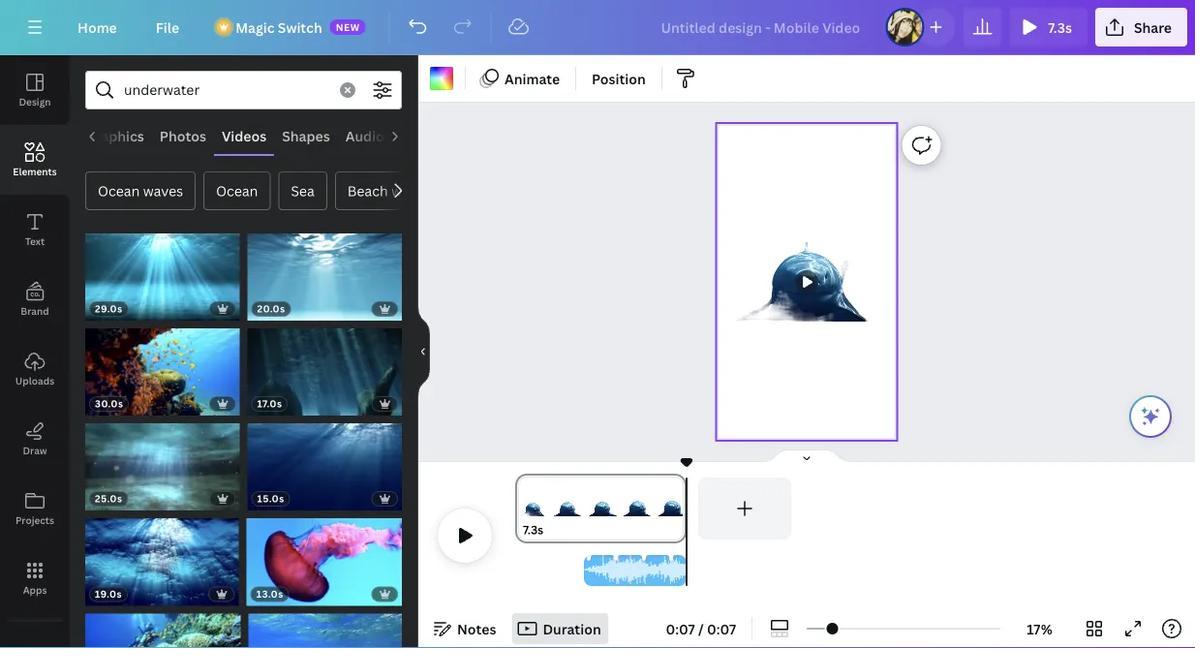 Task type: locate. For each thing, give the bounding box(es) containing it.
Search elements search field
[[124, 72, 329, 109]]

frames button
[[392, 117, 456, 154]]

brand
[[21, 304, 49, 317]]

magic
[[236, 18, 275, 36]]

waves for ocean waves
[[143, 182, 183, 200]]

group
[[85, 602, 241, 648], [248, 602, 402, 648]]

home
[[78, 18, 117, 36]]

beach
[[348, 182, 388, 200]]

7.3s button
[[1010, 8, 1088, 47], [523, 520, 544, 540]]

shapes button
[[274, 117, 337, 154]]

group down 19.0s
[[85, 602, 241, 648]]

0:07 left /
[[666, 620, 695, 638]]

text
[[25, 235, 45, 248]]

15.0s group
[[248, 412, 402, 511]]

0 horizontal spatial 0:07
[[666, 620, 695, 638]]

ocean inside button
[[98, 182, 140, 200]]

1 horizontal spatial trimming, start edge slider
[[584, 555, 598, 586]]

waves inside ocean waves button
[[143, 182, 183, 200]]

2 ocean from the left
[[216, 182, 258, 200]]

/
[[699, 620, 704, 638]]

design button
[[0, 55, 70, 125]]

trimming, end edge slider
[[670, 478, 687, 540], [674, 555, 687, 586]]

1 horizontal spatial 7.3s
[[1049, 18, 1073, 36]]

trimming, start edge slider
[[516, 478, 533, 540], [584, 555, 598, 586]]

1 horizontal spatial 7.3s button
[[1010, 8, 1088, 47]]

2 waves from the left
[[392, 182, 432, 200]]

projects button
[[0, 474, 70, 544]]

1 horizontal spatial 0:07
[[707, 620, 737, 638]]

0 horizontal spatial group
[[85, 602, 241, 648]]

canva assistant image
[[1140, 405, 1163, 428]]

15.0s
[[257, 492, 285, 505]]

0 horizontal spatial waves
[[143, 182, 183, 200]]

trimming position slider
[[584, 555, 687, 586]]

0 vertical spatial trimming, end edge slider
[[670, 478, 687, 540]]

uploads
[[15, 374, 54, 387]]

waves inside beach waves button
[[392, 182, 432, 200]]

apps
[[23, 583, 47, 596]]

1 horizontal spatial waves
[[392, 182, 432, 200]]

1 vertical spatial 7.3s button
[[523, 520, 544, 540]]

1 horizontal spatial ocean
[[216, 182, 258, 200]]

ocean down graphics
[[98, 182, 140, 200]]

graphics
[[85, 126, 144, 145]]

30.0s
[[95, 397, 124, 410]]

0 vertical spatial 7.3s button
[[1010, 8, 1088, 47]]

0:07 / 0:07
[[666, 620, 737, 638]]

7.3s
[[1049, 18, 1073, 36], [523, 522, 544, 538]]

sea
[[291, 182, 315, 200]]

share
[[1135, 18, 1173, 36]]

19.0s group
[[85, 507, 239, 606]]

file
[[156, 18, 179, 36]]

animate
[[505, 69, 560, 88]]

group down '13.0s'
[[248, 602, 402, 648]]

1 vertical spatial trimming, start edge slider
[[584, 555, 598, 586]]

0:07 right /
[[707, 620, 737, 638]]

0:07
[[666, 620, 695, 638], [707, 620, 737, 638]]

waves down photos
[[143, 182, 183, 200]]

Design title text field
[[646, 8, 878, 47]]

0 vertical spatial 7.3s
[[1049, 18, 1073, 36]]

waves right beach
[[392, 182, 432, 200]]

1 horizontal spatial group
[[248, 602, 402, 648]]

2 group from the left
[[248, 602, 402, 648]]

0 horizontal spatial ocean
[[98, 182, 140, 200]]

position
[[592, 69, 646, 88]]

0 horizontal spatial trimming, start edge slider
[[516, 478, 533, 540]]

beach waves
[[348, 182, 432, 200]]

trimming, end edge slider up trimming position slider
[[670, 478, 687, 540]]

new
[[336, 20, 360, 33]]

0 horizontal spatial 7.3s
[[523, 522, 544, 538]]

1 waves from the left
[[143, 182, 183, 200]]

1 ocean from the left
[[98, 182, 140, 200]]

ocean
[[98, 182, 140, 200], [216, 182, 258, 200]]

beach waves button
[[335, 172, 444, 210]]

ocean waves button
[[85, 172, 196, 210]]

draw button
[[0, 404, 70, 474]]

ocean inside button
[[216, 182, 258, 200]]

29.0s
[[95, 302, 123, 315]]

ocean waves
[[98, 182, 183, 200]]

share button
[[1096, 8, 1188, 47]]

ocean down videos 'button'
[[216, 182, 258, 200]]

17%
[[1028, 620, 1053, 638]]

7.3s button inside main menu bar
[[1010, 8, 1088, 47]]

1 vertical spatial 7.3s
[[523, 522, 544, 538]]

trimming, end edge slider up '0:07 / 0:07'
[[674, 555, 687, 586]]

hide pages image
[[761, 449, 854, 464]]

side panel tab list
[[0, 55, 70, 648]]

waves
[[143, 182, 183, 200], [392, 182, 432, 200]]

17% button
[[1009, 613, 1072, 644]]

brand button
[[0, 265, 70, 334]]

hide image
[[418, 305, 430, 398]]

design
[[19, 95, 51, 108]]



Task type: describe. For each thing, give the bounding box(es) containing it.
notes button
[[426, 613, 504, 644]]

apps button
[[0, 544, 70, 613]]

25.0s group
[[85, 412, 240, 511]]

2 0:07 from the left
[[707, 620, 737, 638]]

ocean for ocean waves
[[98, 182, 140, 200]]

frames
[[400, 126, 448, 145]]

draw
[[23, 444, 47, 457]]

position button
[[584, 63, 654, 94]]

25.0s
[[95, 492, 123, 505]]

videos button
[[214, 117, 274, 154]]

file button
[[140, 8, 195, 47]]

17.0s
[[257, 397, 283, 410]]

ocean button
[[204, 172, 271, 210]]

audio image
[[0, 629, 70, 648]]

elements
[[13, 165, 57, 178]]

0 horizontal spatial 7.3s button
[[523, 520, 544, 540]]

20.0s group
[[248, 222, 402, 321]]

videos
[[221, 126, 266, 145]]

1 group from the left
[[85, 602, 241, 648]]

29.0s group
[[85, 222, 240, 321]]

13.0s group
[[247, 507, 402, 606]]

text button
[[0, 195, 70, 265]]

audio button
[[337, 117, 392, 154]]

20.0s
[[257, 302, 286, 315]]

photos button
[[151, 117, 214, 154]]

duration
[[543, 620, 601, 638]]

13.0s
[[257, 588, 284, 601]]

shapes
[[282, 126, 330, 145]]

#ffffff image
[[430, 67, 454, 90]]

projects
[[15, 514, 54, 527]]

notes
[[457, 620, 497, 638]]

ocean for ocean
[[216, 182, 258, 200]]

graphics button
[[77, 117, 151, 154]]

waves for beach waves
[[392, 182, 432, 200]]

uploads button
[[0, 334, 70, 404]]

30.0s group
[[85, 317, 240, 416]]

1 0:07 from the left
[[666, 620, 695, 638]]

sea button
[[278, 172, 327, 210]]

animate button
[[474, 63, 568, 94]]

7.3s inside main menu bar
[[1049, 18, 1073, 36]]

magic switch
[[236, 18, 322, 36]]

0 vertical spatial trimming, start edge slider
[[516, 478, 533, 540]]

photos
[[159, 126, 206, 145]]

audio
[[345, 126, 384, 145]]

17.0s group
[[248, 317, 402, 416]]

19.0s
[[95, 588, 122, 601]]

elements button
[[0, 125, 70, 195]]

home link
[[62, 8, 133, 47]]

duration button
[[512, 613, 609, 644]]

main menu bar
[[0, 0, 1196, 55]]

1 vertical spatial trimming, end edge slider
[[674, 555, 687, 586]]

switch
[[278, 18, 322, 36]]



Task type: vqa. For each thing, say whether or not it's contained in the screenshot.


